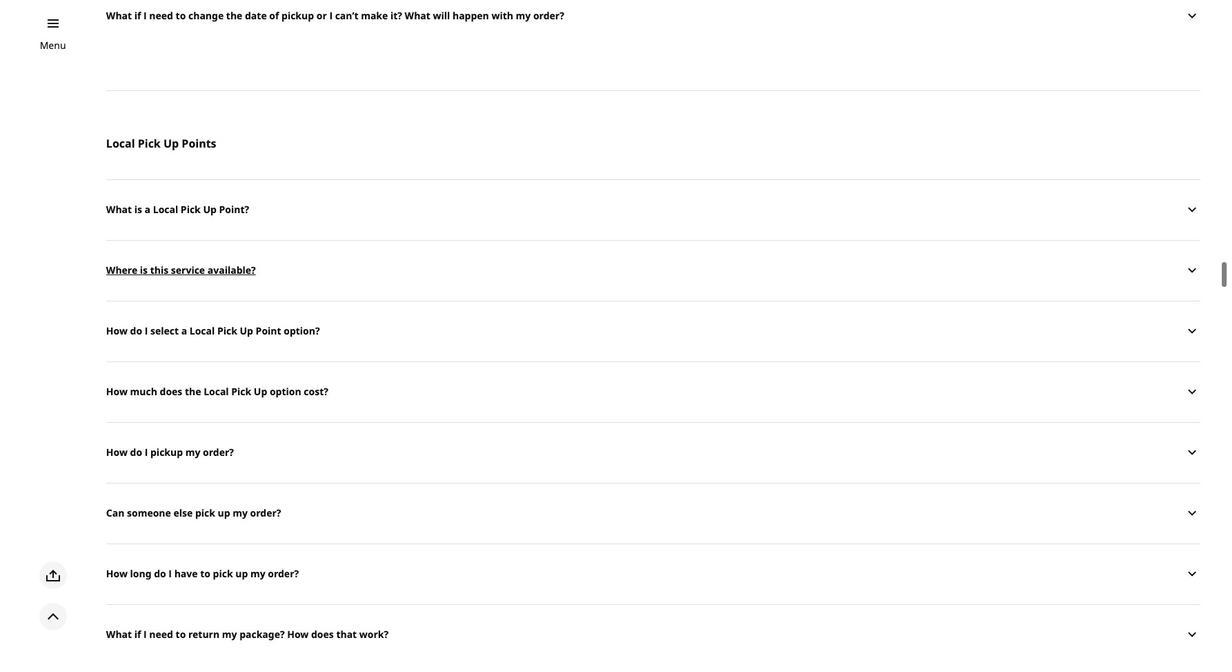 Task type: describe. For each thing, give the bounding box(es) containing it.
of
[[269, 9, 279, 22]]

have
[[174, 567, 198, 580]]

what if i need to change the date of pickup or i can't make it? what will happen with my order?
[[106, 9, 564, 22]]

how much does the local pick up option cost?
[[106, 385, 328, 398]]

cost?
[[304, 385, 328, 398]]

what if i need to return my package? how does that work? button
[[106, 604, 1201, 658]]

my inside dropdown button
[[516, 9, 531, 22]]

how do i pickup my order?
[[106, 446, 234, 459]]

2 vertical spatial do
[[154, 567, 166, 580]]

i for what if i need to return my package? how does that work?
[[144, 628, 147, 641]]

that
[[336, 628, 357, 641]]

what if i need to change the date of pickup or i can't make it? what will happen with my order? button
[[106, 0, 1201, 46]]

pick inside dropdown button
[[195, 507, 215, 520]]

i for how do i pickup my order?
[[145, 446, 148, 459]]

what if i need to return my package? how does that work?
[[106, 628, 389, 641]]

how do i pickup my order? button
[[106, 422, 1201, 483]]

pick left points
[[138, 136, 161, 151]]

happen
[[453, 9, 489, 22]]

the inside dropdown button
[[226, 9, 243, 22]]

what for what if i need to return my package? how does that work?
[[106, 628, 132, 641]]

up inside dropdown button
[[254, 385, 267, 398]]

can't
[[335, 9, 359, 22]]

option?
[[284, 324, 320, 338]]

point
[[256, 324, 281, 338]]

menu button
[[40, 38, 66, 53]]

do for pickup
[[130, 446, 142, 459]]

how right package?
[[287, 628, 309, 641]]

return
[[188, 628, 220, 641]]

1 vertical spatial to
[[200, 567, 210, 580]]

point?
[[219, 203, 249, 216]]

pick left point
[[217, 324, 237, 338]]

where
[[106, 264, 137, 277]]

can someone else pick up my order?
[[106, 507, 281, 520]]

how do i select a local pick up point option?
[[106, 324, 320, 338]]

my up package?
[[250, 567, 265, 580]]

0 horizontal spatial a
[[145, 203, 151, 216]]

make
[[361, 9, 388, 22]]

pickup inside dropdown button
[[282, 9, 314, 22]]

do for select
[[130, 324, 142, 338]]

can
[[106, 507, 125, 520]]

to for return
[[176, 628, 186, 641]]

available?
[[208, 264, 256, 277]]

work?
[[359, 628, 389, 641]]

i for how do i select a local pick up point option?
[[145, 324, 148, 338]]

1 horizontal spatial a
[[181, 324, 187, 338]]

pick inside dropdown button
[[213, 567, 233, 580]]

can someone else pick up my order? button
[[106, 483, 1201, 544]]

someone
[[127, 507, 171, 520]]

pick left point?
[[181, 203, 201, 216]]

if for what if i need to change the date of pickup or i can't make it? what will happen with my order?
[[134, 9, 141, 22]]

i left have
[[169, 567, 172, 580]]



Task type: locate. For each thing, give the bounding box(es) containing it.
to for change
[[176, 9, 186, 22]]

1 vertical spatial the
[[185, 385, 201, 398]]

long
[[130, 567, 152, 580]]

how long do i have to pick up my order?
[[106, 567, 299, 580]]

order?
[[533, 9, 564, 22], [203, 446, 234, 459], [250, 507, 281, 520], [268, 567, 299, 580]]

pick inside dropdown button
[[231, 385, 251, 398]]

do right long at the left bottom
[[154, 567, 166, 580]]

a up this
[[145, 203, 151, 216]]

0 vertical spatial up
[[218, 507, 230, 520]]

my right the return
[[222, 628, 237, 641]]

1 vertical spatial if
[[134, 628, 141, 641]]

is inside 'dropdown button'
[[140, 264, 148, 277]]

0 vertical spatial if
[[134, 9, 141, 22]]

how for how do i select a local pick up point option?
[[106, 324, 128, 338]]

up left points
[[164, 136, 179, 151]]

how left select
[[106, 324, 128, 338]]

with
[[492, 9, 513, 22]]

0 vertical spatial the
[[226, 9, 243, 22]]

0 vertical spatial does
[[160, 385, 182, 398]]

0 vertical spatial need
[[149, 9, 173, 22]]

if inside dropdown button
[[134, 628, 141, 641]]

to
[[176, 9, 186, 22], [200, 567, 210, 580], [176, 628, 186, 641]]

pick right else
[[195, 507, 215, 520]]

where is this service available?
[[106, 264, 256, 277]]

is up where
[[134, 203, 142, 216]]

local pick up points
[[106, 136, 216, 151]]

order? inside how long do i have to pick up my order? dropdown button
[[268, 567, 299, 580]]

or
[[317, 9, 327, 22]]

1 need from the top
[[149, 9, 173, 22]]

if down long at the left bottom
[[134, 628, 141, 641]]

0 vertical spatial is
[[134, 203, 142, 216]]

i
[[144, 9, 147, 22], [329, 9, 333, 22], [145, 324, 148, 338], [145, 446, 148, 459], [169, 567, 172, 580], [144, 628, 147, 641]]

the inside dropdown button
[[185, 385, 201, 398]]

points
[[182, 136, 216, 151]]

what
[[106, 9, 132, 22], [405, 9, 431, 22], [106, 203, 132, 216], [106, 628, 132, 641]]

local inside dropdown button
[[204, 385, 229, 398]]

if left change
[[134, 9, 141, 22]]

how up can
[[106, 446, 128, 459]]

do
[[130, 324, 142, 338], [130, 446, 142, 459], [154, 567, 166, 580]]

0 horizontal spatial the
[[185, 385, 201, 398]]

will
[[433, 9, 450, 22]]

how for how long do i have to pick up my order?
[[106, 567, 128, 580]]

1 vertical spatial do
[[130, 446, 142, 459]]

pickup
[[282, 9, 314, 22], [150, 446, 183, 459]]

need inside dropdown button
[[149, 628, 173, 641]]

a
[[145, 203, 151, 216], [181, 324, 187, 338]]

does
[[160, 385, 182, 398], [311, 628, 334, 641]]

a right select
[[181, 324, 187, 338]]

pickup right of
[[282, 9, 314, 22]]

it?
[[391, 9, 402, 22]]

option
[[270, 385, 301, 398]]

date
[[245, 9, 267, 22]]

i left change
[[144, 9, 147, 22]]

need for change
[[149, 9, 173, 22]]

1 vertical spatial up
[[235, 567, 248, 580]]

this
[[150, 264, 169, 277]]

how for how do i pickup my order?
[[106, 446, 128, 459]]

0 horizontal spatial does
[[160, 385, 182, 398]]

my up the can someone else pick up my order?
[[185, 446, 200, 459]]

what inside dropdown button
[[106, 628, 132, 641]]

1 vertical spatial pick
[[213, 567, 233, 580]]

i left select
[[145, 324, 148, 338]]

1 vertical spatial need
[[149, 628, 173, 641]]

i right or
[[329, 9, 333, 22]]

2 vertical spatial to
[[176, 628, 186, 641]]

pick right have
[[213, 567, 233, 580]]

order? inside can someone else pick up my order? dropdown button
[[250, 507, 281, 520]]

does left that
[[311, 628, 334, 641]]

change
[[188, 9, 224, 22]]

pick left option
[[231, 385, 251, 398]]

i down much
[[145, 446, 148, 459]]

need left the return
[[149, 628, 173, 641]]

is inside dropdown button
[[134, 203, 142, 216]]

how for how much does the local pick up option cost?
[[106, 385, 128, 398]]

0 vertical spatial do
[[130, 324, 142, 338]]

i left the return
[[144, 628, 147, 641]]

what for what is a local pick up point?
[[106, 203, 132, 216]]

package?
[[240, 628, 285, 641]]

if
[[134, 9, 141, 22], [134, 628, 141, 641]]

need for return
[[149, 628, 173, 641]]

1 vertical spatial is
[[140, 264, 148, 277]]

to left the return
[[176, 628, 186, 641]]

up inside dropdown button
[[235, 567, 248, 580]]

is for what
[[134, 203, 142, 216]]

how much does the local pick up option cost? button
[[106, 361, 1201, 422]]

do left select
[[130, 324, 142, 338]]

up
[[218, 507, 230, 520], [235, 567, 248, 580]]

is for where
[[140, 264, 148, 277]]

need inside dropdown button
[[149, 9, 173, 22]]

what is a local pick up point?
[[106, 203, 249, 216]]

how do i select a local pick up point option? button
[[106, 301, 1201, 361]]

1 vertical spatial does
[[311, 628, 334, 641]]

what is a local pick up point? button
[[106, 179, 1201, 240]]

need
[[149, 9, 173, 22], [149, 628, 173, 641]]

how left long at the left bottom
[[106, 567, 128, 580]]

up
[[164, 136, 179, 151], [203, 203, 217, 216], [240, 324, 253, 338], [254, 385, 267, 398]]

0 vertical spatial a
[[145, 203, 151, 216]]

0 horizontal spatial up
[[218, 507, 230, 520]]

pickup inside dropdown button
[[150, 446, 183, 459]]

order? inside how do i pickup my order? dropdown button
[[203, 446, 234, 459]]

is left this
[[140, 264, 148, 277]]

the
[[226, 9, 243, 22], [185, 385, 201, 398]]

the right much
[[185, 385, 201, 398]]

2 if from the top
[[134, 628, 141, 641]]

if inside dropdown button
[[134, 9, 141, 22]]

1 horizontal spatial does
[[311, 628, 334, 641]]

my right with
[[516, 9, 531, 22]]

1 vertical spatial pickup
[[150, 446, 183, 459]]

my inside dropdown button
[[233, 507, 248, 520]]

1 horizontal spatial the
[[226, 9, 243, 22]]

0 horizontal spatial pickup
[[150, 446, 183, 459]]

up left point?
[[203, 203, 217, 216]]

0 vertical spatial pick
[[195, 507, 215, 520]]

the left date
[[226, 9, 243, 22]]

where is this service available? button
[[106, 240, 1201, 301]]

pick
[[195, 507, 215, 520], [213, 567, 233, 580]]

how left much
[[106, 385, 128, 398]]

select
[[150, 324, 179, 338]]

do down much
[[130, 446, 142, 459]]

menu
[[40, 39, 66, 52]]

to right have
[[200, 567, 210, 580]]

up right have
[[235, 567, 248, 580]]

what for what if i need to change the date of pickup or i can't make it? what will happen with my order?
[[106, 9, 132, 22]]

up left option
[[254, 385, 267, 398]]

do inside dropdown button
[[130, 324, 142, 338]]

up left point
[[240, 324, 253, 338]]

1 if from the top
[[134, 9, 141, 22]]

my right else
[[233, 507, 248, 520]]

up inside dropdown button
[[218, 507, 230, 520]]

is
[[134, 203, 142, 216], [140, 264, 148, 277]]

0 vertical spatial to
[[176, 9, 186, 22]]

local
[[106, 136, 135, 151], [153, 203, 178, 216], [190, 324, 215, 338], [204, 385, 229, 398]]

else
[[174, 507, 193, 520]]

how inside dropdown button
[[106, 324, 128, 338]]

2 need from the top
[[149, 628, 173, 641]]

much
[[130, 385, 157, 398]]

i for what if i need to change the date of pickup or i can't make it? what will happen with my order?
[[144, 9, 147, 22]]

1 vertical spatial a
[[181, 324, 187, 338]]

if for what if i need to return my package? how does that work?
[[134, 628, 141, 641]]

to inside dropdown button
[[176, 9, 186, 22]]

service
[[171, 264, 205, 277]]

how long do i have to pick up my order? button
[[106, 544, 1201, 604]]

does right much
[[160, 385, 182, 398]]

1 horizontal spatial up
[[235, 567, 248, 580]]

need left change
[[149, 9, 173, 22]]

pickup up else
[[150, 446, 183, 459]]

to left change
[[176, 9, 186, 22]]

order? inside the what if i need to change the date of pickup or i can't make it? what will happen with my order? dropdown button
[[533, 9, 564, 22]]

my
[[516, 9, 531, 22], [185, 446, 200, 459], [233, 507, 248, 520], [250, 567, 265, 580], [222, 628, 237, 641]]

up right else
[[218, 507, 230, 520]]

0 vertical spatial pickup
[[282, 9, 314, 22]]

how
[[106, 324, 128, 338], [106, 385, 128, 398], [106, 446, 128, 459], [106, 567, 128, 580], [287, 628, 309, 641]]

1 horizontal spatial pickup
[[282, 9, 314, 22]]

pick
[[138, 136, 161, 151], [181, 203, 201, 216], [217, 324, 237, 338], [231, 385, 251, 398]]



Task type: vqa. For each thing, say whether or not it's contained in the screenshot.
IKEA SANDSBERG SPR image on the left
no



